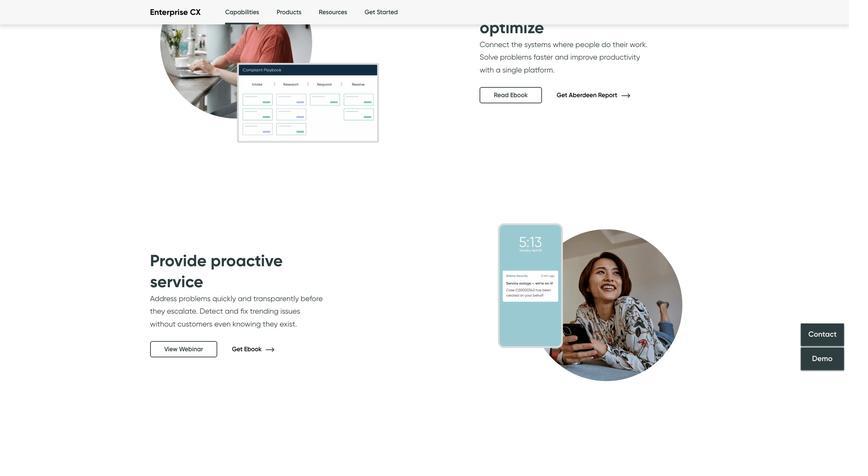 Task type: vqa. For each thing, say whether or not it's contained in the screenshot.
the bottommost the and
no



Task type: locate. For each thing, give the bounding box(es) containing it.
problems inside provide proactive service address problems quickly and transparently before they escalate. detect and fix trending issues without customers even knowing they exist.
[[179, 294, 211, 303]]

aberdeen
[[569, 91, 597, 99]]

before
[[301, 294, 323, 303]]

problems
[[500, 53, 532, 61], [179, 294, 211, 303]]

ebook
[[510, 92, 528, 99], [244, 346, 262, 353]]

problems down 'the'
[[500, 53, 532, 61]]

automate and optimize connect the systems where people do their work. solve problems faster and improve productivity with a single platform.
[[480, 0, 648, 74]]

read ebook
[[494, 92, 528, 99]]

1 vertical spatial they
[[263, 320, 278, 328]]

find and fix issues before customers know they exist image
[[452, 178, 706, 432]]

get left aberdeen
[[557, 91, 567, 99]]

issues
[[280, 307, 300, 316]]

problems up escalate.
[[179, 294, 211, 303]]

ebook for get ebook
[[244, 346, 262, 353]]

people
[[576, 40, 600, 49]]

trending
[[250, 307, 279, 316]]

get
[[365, 8, 375, 16], [557, 91, 567, 99], [232, 346, 243, 353]]

escalate.
[[167, 307, 198, 316]]

service
[[150, 272, 203, 292]]

problems inside automate and optimize connect the systems where people do their work. solve problems faster and improve productivity with a single platform.
[[500, 53, 532, 61]]

they up without
[[150, 307, 165, 316]]

they
[[150, 307, 165, 316], [263, 320, 278, 328]]

report
[[598, 91, 617, 99]]

exist.
[[280, 320, 297, 328]]

0 vertical spatial problems
[[500, 53, 532, 61]]

0 horizontal spatial problems
[[179, 294, 211, 303]]

1 vertical spatial ebook
[[244, 346, 262, 353]]

work.
[[630, 40, 648, 49]]

a
[[496, 65, 501, 74]]

ebook down knowing
[[244, 346, 262, 353]]

fix
[[240, 307, 248, 316]]

get ebook link
[[232, 346, 285, 353]]

read ebook link
[[480, 87, 542, 103]]

0 vertical spatial ebook
[[510, 92, 528, 99]]

2 horizontal spatial get
[[557, 91, 567, 99]]

connect
[[480, 40, 509, 49]]

improve
[[570, 53, 598, 61]]

platform.
[[524, 65, 555, 74]]

1 horizontal spatial ebook
[[510, 92, 528, 99]]

0 horizontal spatial ebook
[[244, 346, 262, 353]]

ebook right read
[[510, 92, 528, 99]]

even
[[214, 320, 231, 328]]

get for provide proactive service
[[232, 346, 243, 353]]

products link
[[277, 0, 301, 25]]

1 horizontal spatial problems
[[500, 53, 532, 61]]

get left started
[[365, 8, 375, 16]]

webinar
[[179, 346, 203, 353]]

quickly
[[212, 294, 236, 303]]

enterprise
[[150, 7, 188, 17]]

a single platform connects systems and people image
[[136, 0, 391, 178]]

and
[[559, 0, 589, 17], [555, 53, 569, 61], [238, 294, 252, 303], [225, 307, 239, 316]]

get ebook
[[232, 346, 263, 353]]

without
[[150, 320, 176, 328]]

1 vertical spatial problems
[[179, 294, 211, 303]]

0 horizontal spatial get
[[232, 346, 243, 353]]

capabilities link
[[225, 0, 259, 26]]

get started link
[[365, 0, 398, 25]]

read
[[494, 92, 509, 99]]

the
[[511, 40, 523, 49]]

0 vertical spatial they
[[150, 307, 165, 316]]

0 vertical spatial get
[[365, 8, 375, 16]]

ebook for read ebook
[[510, 92, 528, 99]]

1 vertical spatial get
[[557, 91, 567, 99]]

with
[[480, 65, 494, 74]]

they down trending
[[263, 320, 278, 328]]

get down knowing
[[232, 346, 243, 353]]

2 vertical spatial get
[[232, 346, 243, 353]]

get for automate and optimize
[[557, 91, 567, 99]]

provide proactive service address problems quickly and transparently before they escalate. detect and fix trending issues without customers even knowing they exist.
[[150, 251, 323, 328]]

proactive
[[211, 251, 283, 271]]

0 horizontal spatial they
[[150, 307, 165, 316]]

get aberdeen report
[[557, 91, 619, 99]]



Task type: describe. For each thing, give the bounding box(es) containing it.
get started
[[365, 8, 398, 16]]

customers
[[178, 320, 212, 328]]

single
[[502, 65, 522, 74]]

demo link
[[801, 348, 844, 370]]

optimize
[[480, 17, 544, 38]]

view
[[164, 346, 178, 353]]

knowing
[[233, 320, 261, 328]]

productivity
[[599, 53, 640, 61]]

cx
[[190, 7, 201, 17]]

1 horizontal spatial they
[[263, 320, 278, 328]]

resources link
[[319, 0, 347, 25]]

detect
[[200, 307, 223, 316]]

solve
[[480, 53, 498, 61]]

resources
[[319, 8, 347, 16]]

automate
[[480, 0, 555, 17]]

contact
[[808, 330, 837, 339]]

1 horizontal spatial get
[[365, 8, 375, 16]]

address
[[150, 294, 177, 303]]

view webinar
[[164, 346, 203, 353]]

started
[[377, 8, 398, 16]]

transparently
[[253, 294, 299, 303]]

do
[[602, 40, 611, 49]]

contact link
[[801, 324, 844, 346]]

enterprise cx
[[150, 7, 201, 17]]

systems
[[524, 40, 551, 49]]

demo
[[812, 354, 833, 363]]

get aberdeen report link
[[557, 91, 640, 99]]

view webinar link
[[150, 341, 217, 358]]

capabilities
[[225, 8, 259, 16]]

their
[[613, 40, 628, 49]]

where
[[553, 40, 574, 49]]

products
[[277, 8, 301, 16]]

faster
[[534, 53, 553, 61]]

provide
[[150, 251, 207, 271]]



